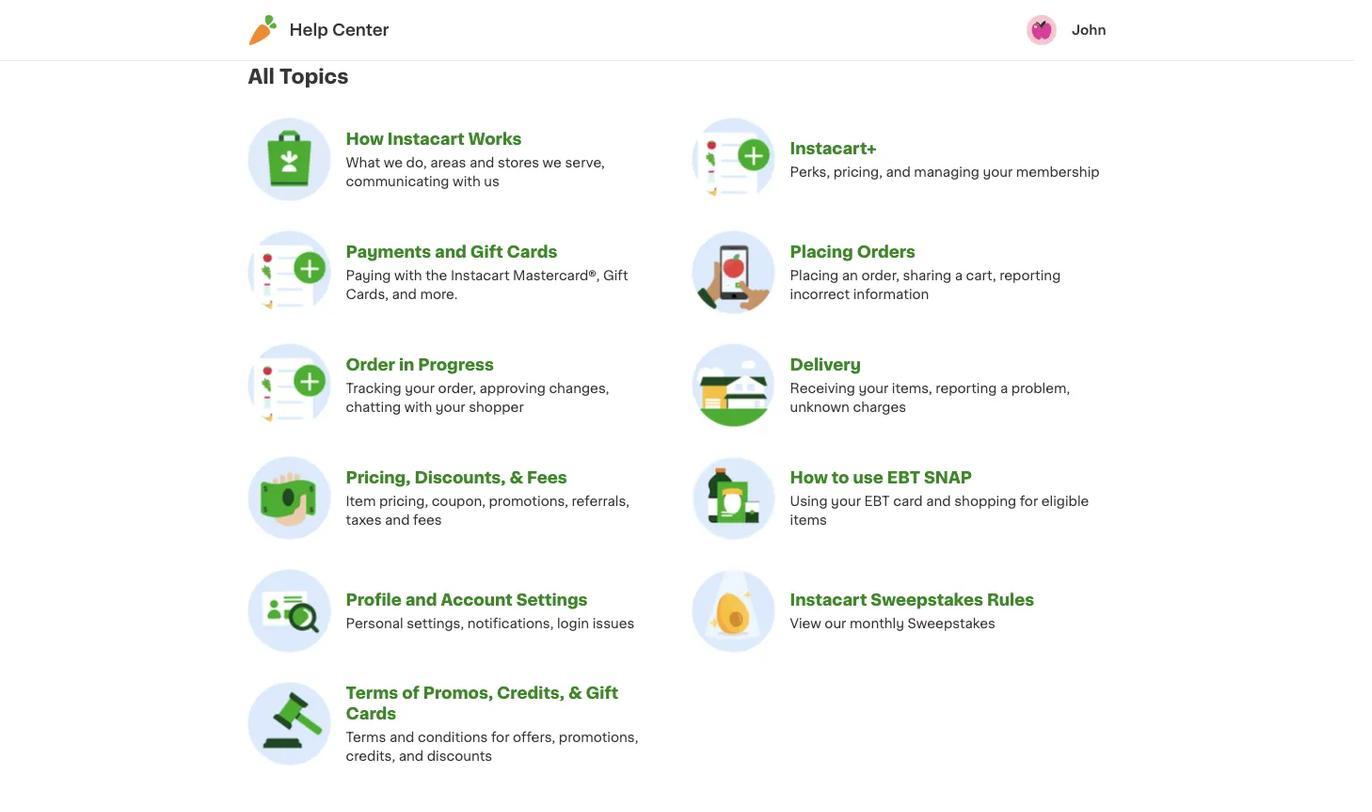 Task type: describe. For each thing, give the bounding box(es) containing it.
how to use ebt snap link
[[790, 470, 972, 486]]

rules
[[987, 592, 1035, 608]]

terms of promos, credits, & gift cards terms and conditions for offers, promotions, credits, and discounts
[[346, 685, 639, 763]]

an
[[842, 269, 858, 282]]

membership
[[1017, 165, 1100, 178]]

and inside instacart+ perks, pricing, and managing your membership
[[886, 165, 911, 178]]

1 terms from the top
[[346, 685, 398, 701]]

instacart+ link
[[790, 140, 877, 156]]

snap
[[924, 470, 972, 486]]

order, inside placing orders placing an order, sharing a cart, reporting incorrect information
[[862, 269, 900, 282]]

incorrect
[[790, 287, 850, 301]]

1 vertical spatial sweepstakes
[[908, 617, 996, 630]]

instacart+ perks, pricing, and managing your membership
[[790, 140, 1100, 178]]

and right "credits,"
[[399, 750, 424, 763]]

payments and gift cards link
[[346, 244, 558, 260]]

promos,
[[423, 685, 493, 701]]

charges
[[853, 400, 907, 414]]

delivery receiving your items, reporting a problem, unknown charges
[[790, 357, 1070, 414]]

order, inside order in progress tracking your order, approving changes, chatting with your shopper
[[438, 382, 476, 395]]

order in progress tracking your order, approving changes, chatting with your shopper
[[346, 357, 609, 414]]

pricing, discounts, & fees link
[[346, 470, 567, 486]]

placing orders placing an order, sharing a cart, reporting incorrect information
[[790, 244, 1061, 301]]

our
[[825, 617, 847, 630]]

the
[[426, 269, 448, 282]]

discounts
[[427, 750, 492, 763]]

your inside instacart+ perks, pricing, and managing your membership
[[983, 165, 1013, 178]]

settings,
[[407, 617, 464, 630]]

help center link
[[248, 15, 389, 45]]

center
[[332, 22, 389, 38]]

shopping
[[955, 495, 1017, 508]]

of
[[402, 685, 420, 701]]

perks,
[[790, 165, 830, 178]]

offers,
[[513, 731, 556, 744]]

placing orders link
[[790, 244, 916, 260]]

how for how instacart works
[[346, 131, 384, 147]]

0 vertical spatial sweepstakes
[[871, 592, 984, 608]]

us
[[484, 174, 500, 188]]

progress
[[418, 357, 494, 373]]

taxes
[[346, 513, 382, 527]]

mastercard®,
[[513, 269, 600, 282]]

2 placing from the top
[[790, 269, 839, 282]]

shopper
[[469, 400, 524, 414]]

credits,
[[346, 750, 396, 763]]

terms of promos, credits, & gift cards link
[[346, 685, 619, 722]]

item
[[346, 495, 376, 508]]

1 vertical spatial gift
[[603, 269, 628, 282]]

and left the more. in the left of the page
[[392, 287, 417, 301]]

with inside how instacart works what we do, areas and stores we serve, communicating with us
[[453, 174, 481, 188]]

delivery
[[790, 357, 861, 373]]

help center
[[289, 22, 389, 38]]

all topics
[[248, 67, 349, 86]]

user avatar image
[[1027, 15, 1057, 45]]

cards inside payments and gift cards paying with the instacart mastercard®, gift cards, and more.
[[507, 244, 558, 260]]

serve,
[[565, 156, 605, 169]]

instacart inside how instacart works what we do, areas and stores we serve, communicating with us
[[388, 131, 465, 147]]

works
[[469, 131, 522, 147]]

payments
[[346, 244, 431, 260]]

paying
[[346, 269, 391, 282]]

gift inside terms of promos, credits, & gift cards terms and conditions for offers, promotions, credits, and discounts
[[586, 685, 619, 701]]

approving
[[480, 382, 546, 395]]

and inside profile and account settings personal settings, notifications, login issues
[[405, 592, 437, 608]]

and up "the"
[[435, 244, 467, 260]]

personal
[[346, 617, 404, 630]]

profile
[[346, 592, 402, 608]]

instacart+
[[790, 140, 877, 156]]

unknown
[[790, 400, 850, 414]]

payments and gift cards paying with the instacart mastercard®, gift cards, and more.
[[346, 244, 628, 301]]

2 we from the left
[[543, 156, 562, 169]]

chatting
[[346, 400, 401, 414]]

fees
[[527, 470, 567, 486]]

card
[[894, 495, 923, 508]]

orders
[[857, 244, 916, 260]]

use
[[853, 470, 884, 486]]

credits,
[[497, 685, 565, 701]]

instacart inside instacart sweepstakes rules view our monthly sweepstakes
[[790, 592, 867, 608]]

instacart inside payments and gift cards paying with the instacart mastercard®, gift cards, and more.
[[451, 269, 510, 282]]

communicating
[[346, 174, 450, 188]]

profile and account settings link
[[346, 592, 588, 608]]

instacart sweepstakes rules view our monthly sweepstakes
[[790, 592, 1035, 630]]

more.
[[420, 287, 458, 301]]

information
[[854, 287, 929, 301]]

and up "credits,"
[[390, 731, 415, 744]]

stores
[[498, 156, 539, 169]]

for inside how to use ebt snap using your ebt card and shopping for eligible items
[[1020, 495, 1039, 508]]

with inside payments and gift cards paying with the instacart mastercard®, gift cards, and more.
[[394, 269, 422, 282]]

instacart sweepstakes rules link
[[790, 592, 1035, 608]]

order in progress link
[[346, 357, 494, 373]]

instacart image
[[248, 15, 278, 45]]

promotions, inside terms of promos, credits, & gift cards terms and conditions for offers, promotions, credits, and discounts
[[559, 731, 639, 744]]



Task type: locate. For each thing, give the bounding box(es) containing it.
reporting inside placing orders placing an order, sharing a cart, reporting incorrect information
[[1000, 269, 1061, 282]]

with inside order in progress tracking your order, approving changes, chatting with your shopper
[[404, 400, 432, 414]]

john link
[[1027, 15, 1107, 45]]

view
[[790, 617, 822, 630]]

how instacart works link
[[346, 131, 522, 147]]

profile and account settings personal settings, notifications, login issues
[[346, 592, 635, 630]]

problem,
[[1012, 382, 1070, 395]]

cards up "credits,"
[[346, 706, 397, 722]]

1 vertical spatial promotions,
[[559, 731, 639, 744]]

0 horizontal spatial cards
[[346, 706, 397, 722]]

managing
[[914, 165, 980, 178]]

0 horizontal spatial pricing,
[[379, 495, 428, 508]]

with down order in progress "link"
[[404, 400, 432, 414]]

0 vertical spatial reporting
[[1000, 269, 1061, 282]]

eligible
[[1042, 495, 1090, 508]]

& right credits,
[[569, 685, 582, 701]]

pricing,
[[346, 470, 411, 486]]

reporting right items, on the top of the page
[[936, 382, 997, 395]]

1 horizontal spatial we
[[543, 156, 562, 169]]

&
[[510, 470, 523, 486], [569, 685, 582, 701]]

1 vertical spatial how
[[790, 470, 828, 486]]

promotions, inside pricing, discounts, & fees item pricing, coupon, promotions, referrals, taxes and fees
[[489, 495, 569, 508]]

0 vertical spatial with
[[453, 174, 481, 188]]

your inside how to use ebt snap using your ebt card and shopping for eligible items
[[831, 495, 861, 508]]

to
[[832, 470, 850, 486]]

1 horizontal spatial for
[[1020, 495, 1039, 508]]

a
[[955, 269, 963, 282], [1001, 382, 1008, 395]]

placing
[[790, 244, 854, 260], [790, 269, 839, 282]]

pricing, up fees
[[379, 495, 428, 508]]

and inside how to use ebt snap using your ebt card and shopping for eligible items
[[927, 495, 951, 508]]

1 vertical spatial placing
[[790, 269, 839, 282]]

1 horizontal spatial pricing,
[[834, 165, 883, 178]]

0 horizontal spatial &
[[510, 470, 523, 486]]

how to use ebt snap using your ebt card and shopping for eligible items
[[790, 470, 1090, 527]]

0 horizontal spatial we
[[384, 156, 403, 169]]

and inside how instacart works what we do, areas and stores we serve, communicating with us
[[470, 156, 495, 169]]

settings
[[517, 592, 588, 608]]

instacart up do,
[[388, 131, 465, 147]]

0 vertical spatial a
[[955, 269, 963, 282]]

delivery link
[[790, 357, 861, 373]]

and up us
[[470, 156, 495, 169]]

0 horizontal spatial a
[[955, 269, 963, 282]]

0 vertical spatial terms
[[346, 685, 398, 701]]

instacart down payments and gift cards link
[[451, 269, 510, 282]]

topics
[[279, 67, 349, 86]]

0 horizontal spatial order,
[[438, 382, 476, 395]]

how for how to use ebt snap
[[790, 470, 828, 486]]

we up communicating
[[384, 156, 403, 169]]

gift down us
[[471, 244, 503, 260]]

1 vertical spatial with
[[394, 269, 422, 282]]

order,
[[862, 269, 900, 282], [438, 382, 476, 395]]

your down progress
[[436, 400, 466, 414]]

1 horizontal spatial reporting
[[1000, 269, 1061, 282]]

0 vertical spatial gift
[[471, 244, 503, 260]]

terms up "credits,"
[[346, 731, 386, 744]]

1 vertical spatial a
[[1001, 382, 1008, 395]]

tracking
[[346, 382, 402, 395]]

pricing, inside pricing, discounts, & fees item pricing, coupon, promotions, referrals, taxes and fees
[[379, 495, 428, 508]]

1 horizontal spatial &
[[569, 685, 582, 701]]

items,
[[892, 382, 933, 395]]

gift down issues
[[586, 685, 619, 701]]

2 vertical spatial with
[[404, 400, 432, 414]]

1 horizontal spatial cards
[[507, 244, 558, 260]]

2 vertical spatial instacart
[[790, 592, 867, 608]]

1 vertical spatial &
[[569, 685, 582, 701]]

1 vertical spatial instacart
[[451, 269, 510, 282]]

pricing, discounts, & fees item pricing, coupon, promotions, referrals, taxes and fees
[[346, 470, 630, 527]]

and down snap
[[927, 495, 951, 508]]

1 vertical spatial order,
[[438, 382, 476, 395]]

what
[[346, 156, 381, 169]]

issues
[[593, 617, 635, 630]]

your right managing
[[983, 165, 1013, 178]]

changes,
[[549, 382, 609, 395]]

fees
[[413, 513, 442, 527]]

1 we from the left
[[384, 156, 403, 169]]

gift right mastercard®,
[[603, 269, 628, 282]]

for left offers,
[[491, 731, 510, 744]]

pricing, inside instacart+ perks, pricing, and managing your membership
[[834, 165, 883, 178]]

areas
[[430, 156, 466, 169]]

with
[[453, 174, 481, 188], [394, 269, 422, 282], [404, 400, 432, 414]]

1 placing from the top
[[790, 244, 854, 260]]

0 horizontal spatial how
[[346, 131, 384, 147]]

order, up information
[[862, 269, 900, 282]]

using
[[790, 495, 828, 508]]

0 vertical spatial &
[[510, 470, 523, 486]]

1 horizontal spatial how
[[790, 470, 828, 486]]

reporting inside delivery receiving your items, reporting a problem, unknown charges
[[936, 382, 997, 395]]

1 vertical spatial reporting
[[936, 382, 997, 395]]

sweepstakes down instacart sweepstakes rules link
[[908, 617, 996, 630]]

reporting right cart,
[[1000, 269, 1061, 282]]

coupon,
[[432, 495, 486, 508]]

cards,
[[346, 287, 389, 301]]

sharing
[[903, 269, 952, 282]]

0 vertical spatial ebt
[[887, 470, 921, 486]]

1 vertical spatial pricing,
[[379, 495, 428, 508]]

1 vertical spatial cards
[[346, 706, 397, 722]]

ebt up card on the bottom right of page
[[887, 470, 921, 486]]

1 vertical spatial for
[[491, 731, 510, 744]]

0 vertical spatial cards
[[507, 244, 558, 260]]

a left cart,
[[955, 269, 963, 282]]

gift
[[471, 244, 503, 260], [603, 269, 628, 282], [586, 685, 619, 701]]

with left us
[[453, 174, 481, 188]]

we
[[384, 156, 403, 169], [543, 156, 562, 169]]

promotions, down fees
[[489, 495, 569, 508]]

a left problem,
[[1001, 382, 1008, 395]]

your down order in progress "link"
[[405, 382, 435, 395]]

pricing, down instacart+ link
[[834, 165, 883, 178]]

sweepstakes
[[871, 592, 984, 608], [908, 617, 996, 630]]

instacart
[[388, 131, 465, 147], [451, 269, 510, 282], [790, 592, 867, 608]]

& left fees
[[510, 470, 523, 486]]

help
[[289, 22, 328, 38]]

and up settings,
[[405, 592, 437, 608]]

promotions,
[[489, 495, 569, 508], [559, 731, 639, 744]]

in
[[399, 357, 415, 373]]

and inside pricing, discounts, & fees item pricing, coupon, promotions, referrals, taxes and fees
[[385, 513, 410, 527]]

instacart up our
[[790, 592, 867, 608]]

cards inside terms of promos, credits, & gift cards terms and conditions for offers, promotions, credits, and discounts
[[346, 706, 397, 722]]

1 vertical spatial ebt
[[865, 495, 890, 508]]

0 vertical spatial placing
[[790, 244, 854, 260]]

your up charges
[[859, 382, 889, 395]]

2 vertical spatial gift
[[586, 685, 619, 701]]

terms
[[346, 685, 398, 701], [346, 731, 386, 744]]

a inside delivery receiving your items, reporting a problem, unknown charges
[[1001, 382, 1008, 395]]

login
[[557, 617, 589, 630]]

placing up an
[[790, 244, 854, 260]]

order, down progress
[[438, 382, 476, 395]]

terms left of
[[346, 685, 398, 701]]

items
[[790, 513, 827, 527]]

we left serve,
[[543, 156, 562, 169]]

0 vertical spatial how
[[346, 131, 384, 147]]

and left managing
[[886, 165, 911, 178]]

0 vertical spatial order,
[[862, 269, 900, 282]]

for
[[1020, 495, 1039, 508], [491, 731, 510, 744]]

0 vertical spatial pricing,
[[834, 165, 883, 178]]

a inside placing orders placing an order, sharing a cart, reporting incorrect information
[[955, 269, 963, 282]]

1 horizontal spatial order,
[[862, 269, 900, 282]]

how inside how instacart works what we do, areas and stores we serve, communicating with us
[[346, 131, 384, 147]]

promotions, right offers,
[[559, 731, 639, 744]]

cards
[[507, 244, 558, 260], [346, 706, 397, 722]]

and
[[470, 156, 495, 169], [886, 165, 911, 178], [435, 244, 467, 260], [392, 287, 417, 301], [927, 495, 951, 508], [385, 513, 410, 527], [405, 592, 437, 608], [390, 731, 415, 744], [399, 750, 424, 763]]

how up what
[[346, 131, 384, 147]]

for left the eligible
[[1020, 495, 1039, 508]]

do,
[[406, 156, 427, 169]]

all
[[248, 67, 275, 86]]

monthly
[[850, 617, 905, 630]]

cards up mastercard®,
[[507, 244, 558, 260]]

placing up incorrect
[[790, 269, 839, 282]]

0 vertical spatial for
[[1020, 495, 1039, 508]]

john
[[1072, 24, 1107, 37]]

0 horizontal spatial for
[[491, 731, 510, 744]]

1 vertical spatial terms
[[346, 731, 386, 744]]

ebt down how to use ebt snap 'link'
[[865, 495, 890, 508]]

how inside how to use ebt snap using your ebt card and shopping for eligible items
[[790, 470, 828, 486]]

your
[[983, 165, 1013, 178], [405, 382, 435, 395], [859, 382, 889, 395], [436, 400, 466, 414], [831, 495, 861, 508]]

discounts,
[[415, 470, 506, 486]]

your down to
[[831, 495, 861, 508]]

for inside terms of promos, credits, & gift cards terms and conditions for offers, promotions, credits, and discounts
[[491, 731, 510, 744]]

referrals,
[[572, 495, 630, 508]]

how
[[346, 131, 384, 147], [790, 470, 828, 486]]

order
[[346, 357, 395, 373]]

& inside terms of promos, credits, & gift cards terms and conditions for offers, promotions, credits, and discounts
[[569, 685, 582, 701]]

your inside delivery receiving your items, reporting a problem, unknown charges
[[859, 382, 889, 395]]

sweepstakes up the monthly
[[871, 592, 984, 608]]

and left fees
[[385, 513, 410, 527]]

0 vertical spatial instacart
[[388, 131, 465, 147]]

how instacart works what we do, areas and stores we serve, communicating with us
[[346, 131, 605, 188]]

receiving
[[790, 382, 856, 395]]

conditions
[[418, 731, 488, 744]]

1 horizontal spatial a
[[1001, 382, 1008, 395]]

notifications,
[[468, 617, 554, 630]]

2 terms from the top
[[346, 731, 386, 744]]

0 horizontal spatial reporting
[[936, 382, 997, 395]]

& inside pricing, discounts, & fees item pricing, coupon, promotions, referrals, taxes and fees
[[510, 470, 523, 486]]

0 vertical spatial promotions,
[[489, 495, 569, 508]]

how up using
[[790, 470, 828, 486]]

with left "the"
[[394, 269, 422, 282]]



Task type: vqa. For each thing, say whether or not it's contained in the screenshot.


